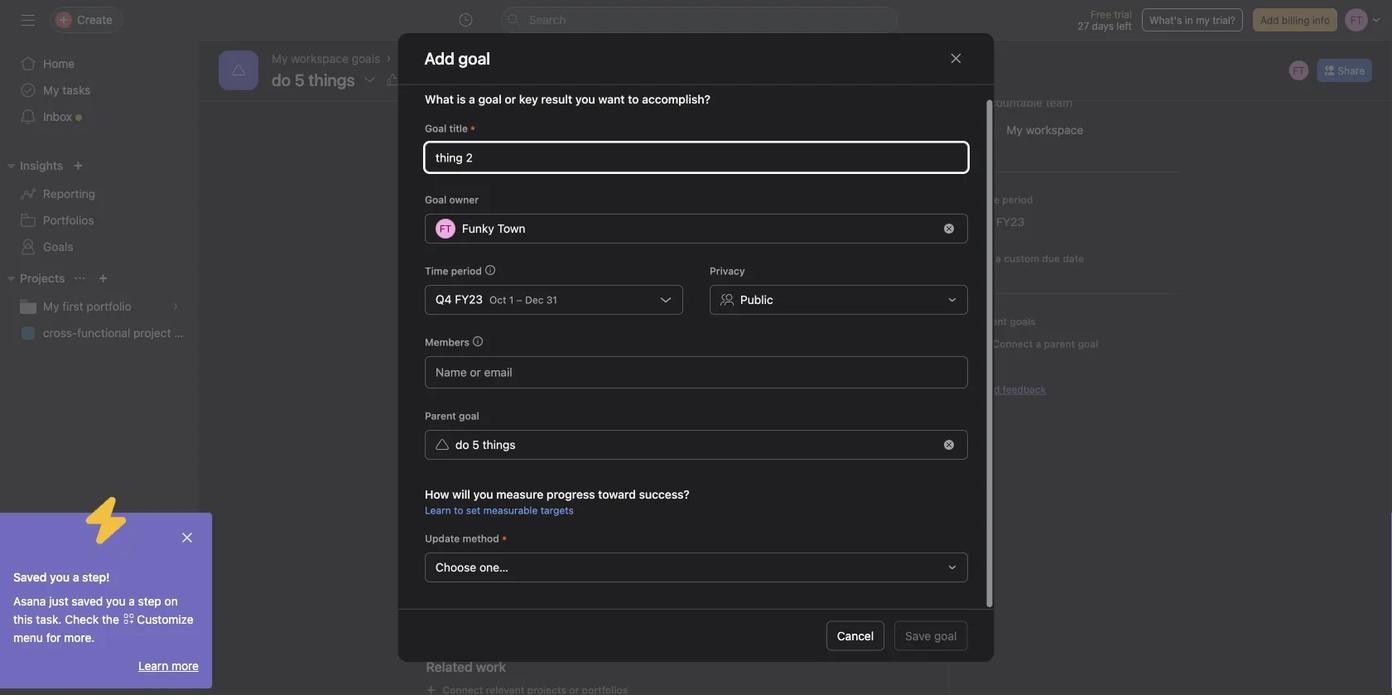 Task type: vqa. For each thing, say whether or not it's contained in the screenshot.
Update
yes



Task type: describe. For each thing, give the bounding box(es) containing it.
want
[[598, 92, 625, 106]]

my first portfolio
[[43, 299, 132, 313]]

q4
[[435, 292, 452, 306]]

what
[[425, 92, 453, 106]]

dec
[[525, 294, 543, 306]]

search button
[[501, 7, 898, 33]]

my for my tasks
[[43, 83, 59, 97]]

description
[[426, 502, 497, 518]]

to
[[454, 504, 463, 516]]

my tasks
[[43, 83, 91, 97]]

0 horizontal spatial time period
[[425, 265, 482, 277]]

saved
[[13, 570, 47, 584]]

my for my first portfolio
[[43, 299, 59, 313]]

send feedback
[[976, 384, 1046, 395]]

insights
[[20, 159, 63, 172]]

cancel button
[[827, 621, 885, 651]]

a left step!
[[73, 570, 79, 584]]

minutes
[[489, 142, 526, 154]]

step
[[138, 594, 161, 608]]

close toast image
[[181, 531, 194, 544]]

add goal
[[425, 49, 490, 68]]

or
[[504, 92, 516, 106]]

title
[[449, 122, 468, 134]]

ago
[[529, 142, 546, 154]]

view
[[875, 204, 901, 218]]

saved
[[72, 594, 103, 608]]

required image
[[499, 533, 509, 543]]

5 inside "latest status update" element
[[480, 142, 486, 154]]

customize
[[137, 613, 194, 626]]

result
[[541, 92, 572, 106]]

a inside 'button'
[[996, 253, 1002, 264]]

workspace
[[291, 52, 349, 65]]

in
[[1185, 14, 1194, 26]]

accountable team
[[976, 96, 1073, 109]]

what's in my trial? button
[[1142, 8, 1243, 31]]

customize menu for more.
[[13, 613, 194, 645]]

functional
[[77, 326, 130, 340]]

tasks
[[62, 83, 91, 97]]

show options image
[[363, 73, 377, 86]]

save
[[906, 629, 931, 642]]

do 5 things
[[455, 438, 515, 451]]

one…
[[479, 560, 508, 574]]

5 minutes ago
[[480, 142, 546, 154]]

goal for goal title
[[425, 122, 446, 134]]

1 inside q4 fy23 oct 1 – dec 31
[[509, 294, 514, 306]]

home link
[[10, 51, 189, 77]]

owner
[[449, 194, 479, 205]]

cancel
[[837, 629, 874, 642]]

0 likes. click to like this task image inside "latest status update" element
[[877, 133, 890, 147]]

connect a parent goal
[[993, 338, 1099, 350]]

my workspace goals
[[272, 52, 381, 65]]

learn more
[[138, 659, 199, 673]]

choose one… button
[[425, 552, 968, 582]]

do for do 5 things
[[272, 70, 291, 89]]

goal owner
[[425, 194, 479, 205]]

town
[[497, 221, 525, 235]]

you left want
[[575, 92, 595, 106]]

measure
[[496, 487, 543, 501]]

search list box
[[501, 7, 898, 33]]

funky
[[462, 221, 494, 235]]

goal right parent
[[1078, 338, 1099, 350]]

goals
[[43, 240, 73, 254]]

first
[[62, 299, 83, 313]]

set
[[977, 253, 993, 264]]

goal right save
[[934, 629, 957, 642]]

send
[[976, 384, 1000, 395]]

just
[[49, 594, 68, 608]]

portfolio
[[87, 299, 132, 313]]

ft inside button
[[1293, 65, 1305, 76]]

asana just saved you a step on this task. check the
[[13, 594, 178, 626]]

trial
[[1115, 8, 1132, 20]]

1 / 1
[[447, 313, 474, 333]]

update method
[[425, 533, 499, 544]]

measurable
[[483, 504, 538, 516]]

view all button
[[875, 204, 916, 218]]

1 horizontal spatial goals
[[1010, 316, 1036, 327]]

q4 fy23 oct 1 – dec 31
[[435, 292, 557, 306]]

how will you measure progress toward success? learn to set measurable targets
[[425, 487, 689, 516]]

my first portfolio link
[[10, 293, 189, 320]]

do 5 things
[[272, 70, 355, 89]]

goal left or
[[478, 92, 501, 106]]

set a custom due date button
[[973, 250, 1089, 267]]

you inside how will you measure progress toward success? learn to set measurable targets
[[473, 487, 493, 501]]

learn to set measurable targets link
[[425, 504, 574, 516]]

free
[[1091, 8, 1112, 20]]

accountable
[[976, 96, 1043, 109]]

global element
[[0, 41, 199, 140]]

you inside asana just saved you a step on this task. check the
[[106, 594, 125, 608]]

cross-functional project plan
[[43, 326, 197, 340]]

0 vertical spatial period
[[1003, 194, 1033, 205]]

1 vertical spatial learn
[[138, 659, 168, 673]]

privacy
[[710, 265, 745, 277]]

5 inside the do 5 things button
[[472, 438, 479, 451]]

team
[[1046, 96, 1073, 109]]

what's
[[1150, 14, 1183, 26]]

cross-
[[43, 326, 77, 340]]



Task type: locate. For each thing, give the bounding box(es) containing it.
thing 1 link
[[467, 408, 503, 427]]

1 vertical spatial time period
[[425, 265, 482, 277]]

1 horizontal spatial learn
[[425, 504, 451, 516]]

1 horizontal spatial 5
[[480, 142, 486, 154]]

1 horizontal spatial 0 likes. click to like this task image
[[877, 133, 890, 147]]

31
[[546, 294, 557, 306]]

1 vertical spatial goals
[[1010, 316, 1036, 327]]

latest status update element
[[426, 39, 916, 176]]

add
[[1261, 14, 1279, 26]]

0 vertical spatial remove image
[[944, 224, 954, 233]]

info
[[1313, 14, 1330, 26]]

view all
[[875, 204, 916, 218]]

1 left /
[[447, 313, 454, 333]]

1 sub-goal image
[[442, 373, 455, 386]]

choose
[[435, 560, 476, 574]]

1 vertical spatial goal
[[425, 194, 446, 205]]

progress
[[546, 487, 595, 501]]

time
[[976, 194, 1000, 205], [425, 265, 448, 277]]

parent goals
[[976, 316, 1036, 327]]

parent for description
[[976, 316, 1008, 327]]

status updates
[[473, 203, 564, 219]]

do down parent goal
[[455, 438, 469, 451]]

goal title
[[425, 122, 468, 134]]

goal left owner
[[425, 194, 446, 205]]

remove image for funky town
[[944, 224, 954, 233]]

my
[[272, 52, 288, 65], [43, 83, 59, 97], [43, 299, 59, 313]]

parent down 1 sub-goal icon at the left of the page
[[425, 410, 456, 422]]

project
[[133, 326, 171, 340]]

ft down title
[[454, 134, 466, 146]]

0 vertical spatial 0 likes. click to like this task image
[[386, 73, 400, 86]]

1 goal from the top
[[425, 122, 446, 134]]

goal up the do 5 things
[[459, 410, 479, 422]]

required image
[[468, 123, 478, 133]]

remove image
[[944, 224, 954, 233], [944, 440, 954, 450]]

a
[[469, 92, 475, 106], [996, 253, 1002, 264], [1036, 338, 1042, 350], [73, 570, 79, 584], [129, 594, 135, 608]]

summary
[[447, 88, 502, 102]]

projects
[[20, 271, 65, 285]]

time up set
[[976, 194, 1000, 205]]

my inside my tasks link
[[43, 83, 59, 97]]

today
[[433, 251, 461, 263]]

portfolios link
[[10, 207, 189, 234]]

1 horizontal spatial do
[[455, 438, 469, 451]]

Enter goal name text field
[[425, 142, 968, 172]]

is
[[457, 92, 466, 106]]

0 vertical spatial learn
[[425, 504, 451, 516]]

set
[[466, 504, 480, 516]]

2 remove image from the top
[[944, 440, 954, 450]]

recent
[[426, 203, 469, 219]]

my
[[1196, 14, 1210, 26]]

5 left things
[[472, 438, 479, 451]]

to accomplish?
[[628, 92, 710, 106]]

2 horizontal spatial ft
[[1293, 65, 1305, 76]]

billing
[[1282, 14, 1310, 26]]

1 right 1 sub-goal icon at the left of the page
[[464, 372, 469, 386]]

feedback
[[1003, 384, 1046, 395]]

1 vertical spatial time
[[425, 265, 448, 277]]

0 vertical spatial 5
[[480, 142, 486, 154]]

a left parent
[[1036, 338, 1042, 350]]

0 vertical spatial ft
[[1293, 65, 1305, 76]]

parent
[[1044, 338, 1076, 350]]

this
[[13, 613, 33, 626]]

0 vertical spatial time period
[[976, 194, 1033, 205]]

0 horizontal spatial time
[[425, 265, 448, 277]]

a right is
[[469, 92, 475, 106]]

1 horizontal spatial time period
[[976, 194, 1033, 205]]

learn left more
[[138, 659, 168, 673]]

time period down today
[[425, 265, 482, 277]]

ft for funky town
[[439, 223, 451, 234]]

1
[[509, 294, 514, 306], [447, 313, 454, 333], [466, 313, 474, 333], [464, 372, 469, 386], [498, 410, 503, 424]]

0 horizontal spatial do
[[272, 70, 291, 89]]

1 right /
[[466, 313, 474, 333]]

a right set
[[996, 253, 1002, 264]]

fy23
[[455, 292, 483, 306]]

saved you a step!
[[13, 570, 110, 584]]

add billing info button
[[1253, 8, 1338, 31]]

insights element
[[0, 151, 199, 263]]

0 horizontal spatial 0 likes. click to like this task image
[[386, 73, 400, 86]]

goals inside 'link'
[[352, 52, 381, 65]]

more
[[172, 659, 199, 673]]

projects element
[[0, 263, 199, 350]]

0 likes. click to like this task image
[[386, 73, 400, 86], [877, 133, 890, 147]]

plan
[[174, 326, 197, 340]]

you up the
[[106, 594, 125, 608]]

hide sidebar image
[[22, 13, 35, 27]]

home
[[43, 57, 75, 70]]

0 likes. click to like this task image up "view"
[[877, 133, 890, 147]]

1 horizontal spatial parent
[[976, 316, 1008, 327]]

my workspace goals link
[[272, 50, 381, 68]]

my for my workspace goals
[[272, 52, 288, 65]]

/
[[458, 313, 462, 333]]

menu
[[13, 631, 43, 645]]

update
[[425, 533, 460, 544]]

1 remove image from the top
[[944, 224, 954, 233]]

1 horizontal spatial time
[[976, 194, 1000, 205]]

share button
[[1318, 59, 1373, 82]]

remove image for do 5 things
[[944, 440, 954, 450]]

1 horizontal spatial period
[[1003, 194, 1033, 205]]

period up the custom
[[1003, 194, 1033, 205]]

my left first
[[43, 299, 59, 313]]

0 horizontal spatial parent
[[425, 410, 456, 422]]

cross-functional project plan link
[[10, 320, 197, 346]]

ft left share button
[[1293, 65, 1305, 76]]

my inside my first portfolio 'link'
[[43, 299, 59, 313]]

1 vertical spatial parent
[[425, 410, 456, 422]]

ft for 5 minutes ago
[[454, 134, 466, 146]]

what is a goal or key result you want to accomplish?
[[425, 92, 710, 106]]

send feedback link
[[976, 382, 1046, 397]]

close this dialog image
[[950, 52, 963, 65]]

learn
[[425, 504, 451, 516], [138, 659, 168, 673]]

add billing info
[[1261, 14, 1330, 26]]

5
[[480, 142, 486, 154], [472, 438, 479, 451]]

0 horizontal spatial ft
[[439, 223, 451, 234]]

learn more link
[[138, 659, 199, 673]]

1 vertical spatial 0 likes. click to like this task image
[[877, 133, 890, 147]]

0 vertical spatial my
[[272, 52, 288, 65]]

set a custom due date
[[977, 253, 1085, 264]]

do
[[272, 70, 291, 89], [455, 438, 469, 451]]

5 left minutes
[[480, 142, 486, 154]]

goal left title
[[425, 122, 446, 134]]

check
[[65, 613, 99, 626]]

1 vertical spatial 5
[[472, 438, 479, 451]]

0 vertical spatial time
[[976, 194, 1000, 205]]

5 things
[[295, 70, 355, 89]]

a inside button
[[1036, 338, 1042, 350]]

goal up thing 1
[[497, 372, 520, 386]]

0 vertical spatial do
[[272, 70, 291, 89]]

parent for goal title
[[425, 410, 456, 422]]

share
[[1338, 65, 1365, 76]]

Name or email text field
[[435, 362, 525, 382]]

1 vertical spatial period
[[451, 265, 482, 277]]

thing 1
[[467, 410, 503, 424]]

0 horizontal spatial goals
[[352, 52, 381, 65]]

time down today
[[425, 265, 448, 277]]

goals link
[[10, 234, 189, 260]]

step!
[[82, 570, 110, 584]]

0 horizontal spatial 5
[[472, 438, 479, 451]]

0 horizontal spatial learn
[[138, 659, 168, 673]]

due
[[1042, 253, 1060, 264]]

1 horizontal spatial ft
[[454, 134, 466, 146]]

sub-
[[472, 372, 497, 386]]

how
[[425, 487, 449, 501]]

funky town
[[462, 221, 525, 235]]

do left the 5 things
[[272, 70, 291, 89]]

1 vertical spatial ft
[[454, 134, 466, 146]]

a inside asana just saved you a step on this task. check the
[[129, 594, 135, 608]]

remove image inside the do 5 things button
[[944, 440, 954, 450]]

1 left –
[[509, 294, 514, 306]]

you
[[575, 92, 595, 106], [473, 487, 493, 501], [50, 570, 70, 584], [106, 594, 125, 608]]

time period up the custom
[[976, 194, 1033, 205]]

my inside my workspace goals 'link'
[[272, 52, 288, 65]]

0 vertical spatial goals
[[352, 52, 381, 65]]

toward success?
[[598, 487, 689, 501]]

asana
[[13, 594, 46, 608]]

1 vertical spatial my
[[43, 83, 59, 97]]

1 vertical spatial do
[[455, 438, 469, 451]]

ft inside "latest status update" element
[[454, 134, 466, 146]]

all
[[904, 204, 916, 218]]

my left tasks
[[43, 83, 59, 97]]

2 vertical spatial ft
[[439, 223, 451, 234]]

method
[[462, 533, 499, 544]]

learn inside how will you measure progress toward success? learn to set measurable targets
[[425, 504, 451, 516]]

learn down how
[[425, 504, 451, 516]]

ft down recent
[[439, 223, 451, 234]]

period down today
[[451, 265, 482, 277]]

oct
[[489, 294, 506, 306]]

connect
[[993, 338, 1033, 350]]

you up just
[[50, 570, 70, 584]]

goals up connect
[[1010, 316, 1036, 327]]

0 likes. click to like this task image right show options image on the left
[[386, 73, 400, 86]]

2 vertical spatial my
[[43, 299, 59, 313]]

–
[[516, 294, 522, 306]]

1 vertical spatial remove image
[[944, 440, 954, 450]]

goal for goal owner
[[425, 194, 446, 205]]

parent goal
[[425, 410, 479, 422]]

you up set
[[473, 487, 493, 501]]

a left "step"
[[129, 594, 135, 608]]

inbox
[[43, 110, 72, 123]]

portfolios
[[43, 213, 94, 227]]

do inside button
[[455, 438, 469, 451]]

do for do 5 things
[[455, 438, 469, 451]]

1 right thing
[[498, 410, 503, 424]]

my up do 5 things
[[272, 52, 288, 65]]

will
[[452, 487, 470, 501]]

2 goal from the top
[[425, 194, 446, 205]]

parent up connect
[[976, 316, 1008, 327]]

goals up show options image on the left
[[352, 52, 381, 65]]

0 vertical spatial parent
[[976, 316, 1008, 327]]

0 horizontal spatial period
[[451, 265, 482, 277]]

public
[[740, 293, 773, 306]]

0 vertical spatial goal
[[425, 122, 446, 134]]

date
[[1063, 253, 1085, 264]]

task.
[[36, 613, 62, 626]]

more.
[[64, 631, 95, 645]]



